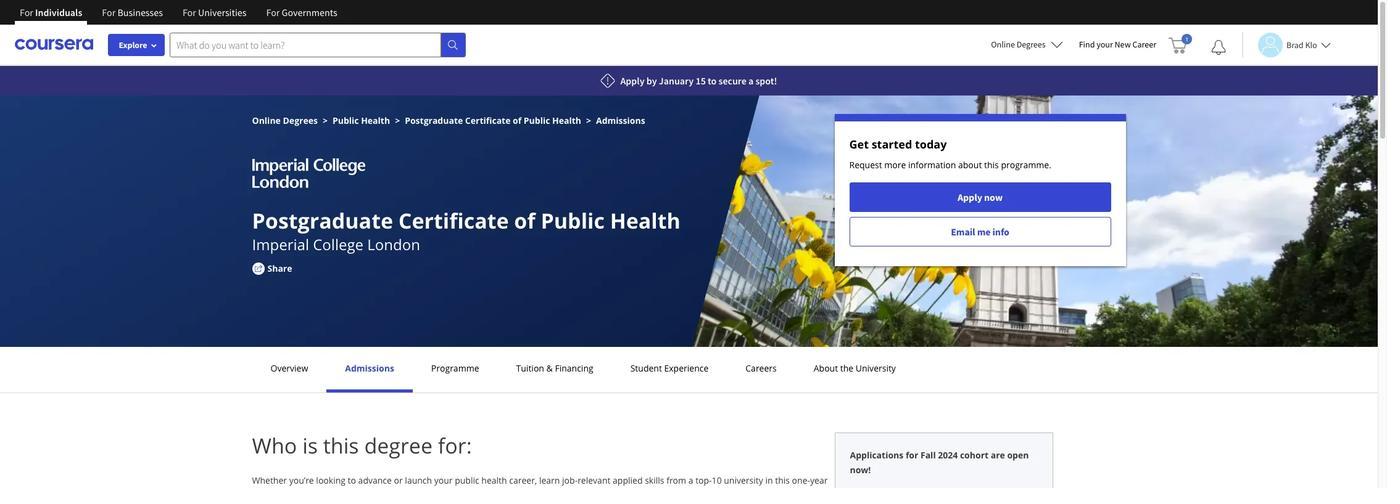 Task type: describe. For each thing, give the bounding box(es) containing it.
2 horizontal spatial this
[[984, 159, 999, 171]]

0 horizontal spatial admissions
[[345, 363, 394, 375]]

postgraduate certificate of public health imperial college london
[[252, 207, 681, 255]]

about the university link
[[810, 363, 900, 375]]

apply for apply now
[[958, 191, 982, 204]]

imperial
[[252, 235, 309, 255]]

2 > from the left
[[395, 115, 400, 127]]

degrees for online degrees > public health > postgraduate certificate of public health > admissions
[[283, 115, 318, 127]]

programme.
[[1001, 159, 1052, 171]]

launch
[[405, 475, 432, 487]]

0 vertical spatial of
[[513, 115, 522, 127]]

1 horizontal spatial health
[[552, 115, 581, 127]]

university
[[724, 475, 763, 487]]

for businesses
[[102, 6, 163, 19]]

university
[[856, 363, 896, 375]]

show notifications image
[[1211, 40, 1226, 55]]

0 vertical spatial certificate
[[465, 115, 511, 127]]

for individuals
[[20, 6, 82, 19]]

online degrees button
[[981, 31, 1073, 58]]

advance
[[358, 475, 392, 487]]

careers link
[[742, 363, 781, 375]]

overview link
[[267, 363, 312, 375]]

you're
[[289, 475, 314, 487]]

learn
[[539, 475, 560, 487]]

klo
[[1306, 39, 1317, 50]]

find your new career
[[1079, 39, 1157, 50]]

1 horizontal spatial your
[[1097, 39, 1113, 50]]

brad
[[1287, 39, 1304, 50]]

0 vertical spatial admissions
[[596, 115, 645, 127]]

public for of
[[541, 207, 605, 235]]

are
[[991, 450, 1005, 462]]

request
[[850, 159, 882, 171]]

What do you want to learn? text field
[[170, 32, 441, 57]]

brad klo button
[[1242, 32, 1331, 57]]

businesses
[[118, 6, 163, 19]]

email me info
[[951, 226, 1010, 238]]

the
[[840, 363, 854, 375]]

started
[[872, 137, 912, 152]]

me
[[977, 226, 991, 238]]

request more information about this programme.
[[850, 159, 1052, 171]]

one-
[[792, 475, 810, 487]]

student
[[631, 363, 662, 375]]

fall
[[921, 450, 936, 462]]

or
[[394, 475, 403, 487]]

applications for fall 2024 cohort are open now!
[[850, 450, 1029, 476]]

share button
[[252, 262, 311, 275]]

student experience
[[631, 363, 709, 375]]

3 > from the left
[[586, 115, 591, 127]]

universities
[[198, 6, 247, 19]]

overview
[[271, 363, 308, 375]]

today
[[915, 137, 947, 152]]

tuition & financing
[[516, 363, 593, 375]]

this inside whether you're looking to advance or launch your public health career, learn job-relevant applied skills from a top-10 university in this one-year
[[775, 475, 790, 487]]

open
[[1007, 450, 1029, 462]]

whether you're looking to advance or launch your public health career, learn job-relevant applied skills from a top-10 university in this one-year
[[252, 475, 828, 489]]

programme
[[431, 363, 479, 375]]

for governments
[[266, 6, 337, 19]]

tuition
[[516, 363, 544, 375]]

certificate inside postgraduate certificate of public health imperial college london
[[399, 207, 509, 235]]

information
[[908, 159, 956, 171]]

public for >
[[333, 115, 359, 127]]

a inside whether you're looking to advance or launch your public health career, learn job-relevant applied skills from a top-10 university in this one-year
[[689, 475, 693, 487]]

email me info button
[[850, 217, 1111, 247]]

more
[[885, 159, 906, 171]]

online for online degrees
[[991, 39, 1015, 50]]

online degrees > public health > postgraduate certificate of public health > admissions
[[252, 115, 645, 127]]

apply for apply by january 15 to secure a spot!
[[620, 75, 645, 87]]

from
[[667, 475, 686, 487]]

career
[[1133, 39, 1157, 50]]

degree
[[364, 432, 433, 460]]

is
[[303, 432, 318, 460]]

admissions link
[[341, 363, 398, 375]]

to inside whether you're looking to advance or launch your public health career, learn job-relevant applied skills from a top-10 university in this one-year
[[348, 475, 356, 487]]

for universities
[[183, 6, 247, 19]]

by
[[647, 75, 657, 87]]

find
[[1079, 39, 1095, 50]]

whether
[[252, 475, 287, 487]]

for:
[[438, 432, 472, 460]]

shopping cart: 1 item image
[[1169, 34, 1192, 54]]

career,
[[509, 475, 537, 487]]

experience
[[664, 363, 709, 375]]

college
[[313, 235, 364, 255]]

1 > from the left
[[323, 115, 328, 127]]

1 vertical spatial this
[[323, 432, 359, 460]]

email
[[951, 226, 975, 238]]



Task type: vqa. For each thing, say whether or not it's contained in the screenshot.
FINANCING
yes



Task type: locate. For each thing, give the bounding box(es) containing it.
apply now
[[958, 191, 1003, 204]]

1 horizontal spatial a
[[749, 75, 754, 87]]

new
[[1115, 39, 1131, 50]]

2 for from the left
[[102, 6, 116, 19]]

apply by january 15 to secure a spot!
[[620, 75, 777, 87]]

0 horizontal spatial degrees
[[283, 115, 318, 127]]

admissions
[[596, 115, 645, 127], [345, 363, 394, 375]]

1 vertical spatial postgraduate
[[252, 207, 393, 235]]

2024
[[938, 450, 958, 462]]

info
[[993, 226, 1010, 238]]

for left individuals
[[20, 6, 33, 19]]

for left universities
[[183, 6, 196, 19]]

0 vertical spatial a
[[749, 75, 754, 87]]

apply
[[620, 75, 645, 87], [958, 191, 982, 204]]

explore
[[119, 39, 147, 51]]

tuition & financing link
[[513, 363, 597, 375]]

about the university
[[814, 363, 896, 375]]

london
[[367, 235, 420, 255]]

1 vertical spatial admissions
[[345, 363, 394, 375]]

None search field
[[170, 32, 466, 57]]

online degrees
[[991, 39, 1046, 50]]

about
[[814, 363, 838, 375]]

apply inside button
[[958, 191, 982, 204]]

1 horizontal spatial to
[[708, 75, 717, 87]]

0 horizontal spatial your
[[434, 475, 453, 487]]

1 horizontal spatial this
[[775, 475, 790, 487]]

0 vertical spatial online
[[991, 39, 1015, 50]]

0 horizontal spatial to
[[348, 475, 356, 487]]

postgraduate certificate of public health link
[[405, 115, 581, 127]]

1 vertical spatial to
[[348, 475, 356, 487]]

for
[[20, 6, 33, 19], [102, 6, 116, 19], [183, 6, 196, 19], [266, 6, 280, 19]]

degrees
[[1017, 39, 1046, 50], [283, 115, 318, 127]]

2 horizontal spatial >
[[586, 115, 591, 127]]

1 horizontal spatial >
[[395, 115, 400, 127]]

health inside postgraduate certificate of public health imperial college london
[[610, 207, 681, 235]]

0 horizontal spatial health
[[361, 115, 390, 127]]

&
[[547, 363, 553, 375]]

apply left now
[[958, 191, 982, 204]]

degrees inside popup button
[[1017, 39, 1046, 50]]

health
[[361, 115, 390, 127], [552, 115, 581, 127], [610, 207, 681, 235]]

to right 15
[[708, 75, 717, 87]]

a left top-
[[689, 475, 693, 487]]

2 vertical spatial this
[[775, 475, 790, 487]]

your
[[1097, 39, 1113, 50], [434, 475, 453, 487]]

for for governments
[[266, 6, 280, 19]]

1 horizontal spatial online
[[991, 39, 1015, 50]]

1 horizontal spatial apply
[[958, 191, 982, 204]]

financing
[[555, 363, 593, 375]]

health
[[482, 475, 507, 487]]

this
[[984, 159, 999, 171], [323, 432, 359, 460], [775, 475, 790, 487]]

of
[[513, 115, 522, 127], [514, 207, 535, 235]]

public inside postgraduate certificate of public health imperial college london
[[541, 207, 605, 235]]

looking
[[316, 475, 346, 487]]

0 horizontal spatial apply
[[620, 75, 645, 87]]

a left 'spot!'
[[749, 75, 754, 87]]

brad klo
[[1287, 39, 1317, 50]]

0 vertical spatial to
[[708, 75, 717, 87]]

3 for from the left
[[183, 6, 196, 19]]

>
[[323, 115, 328, 127], [395, 115, 400, 127], [586, 115, 591, 127]]

4 for from the left
[[266, 6, 280, 19]]

spot!
[[756, 75, 777, 87]]

1 vertical spatial degrees
[[283, 115, 318, 127]]

0 horizontal spatial a
[[689, 475, 693, 487]]

1 vertical spatial apply
[[958, 191, 982, 204]]

now!
[[850, 465, 871, 476]]

imperial college london image
[[252, 159, 365, 188]]

online degrees link
[[252, 115, 318, 127]]

who is this degree for:
[[252, 432, 472, 460]]

10
[[712, 475, 722, 487]]

postgraduate inside postgraduate certificate of public health imperial college london
[[252, 207, 393, 235]]

for for individuals
[[20, 6, 33, 19]]

2 horizontal spatial health
[[610, 207, 681, 235]]

degrees for online degrees
[[1017, 39, 1046, 50]]

public
[[333, 115, 359, 127], [524, 115, 550, 127], [541, 207, 605, 235]]

year
[[810, 475, 828, 487]]

0 vertical spatial your
[[1097, 39, 1113, 50]]

cohort
[[960, 450, 989, 462]]

1 horizontal spatial admissions
[[596, 115, 645, 127]]

a
[[749, 75, 754, 87], [689, 475, 693, 487]]

health for of
[[610, 207, 681, 235]]

applied
[[613, 475, 643, 487]]

1 vertical spatial a
[[689, 475, 693, 487]]

1 for from the left
[[20, 6, 33, 19]]

about
[[958, 159, 982, 171]]

online inside popup button
[[991, 39, 1015, 50]]

1 vertical spatial of
[[514, 207, 535, 235]]

programme link
[[428, 363, 483, 375]]

to right looking at bottom
[[348, 475, 356, 487]]

in
[[766, 475, 773, 487]]

online for online degrees > public health > postgraduate certificate of public health > admissions
[[252, 115, 281, 127]]

0 vertical spatial degrees
[[1017, 39, 1046, 50]]

1 horizontal spatial degrees
[[1017, 39, 1046, 50]]

1 vertical spatial online
[[252, 115, 281, 127]]

your left public
[[434, 475, 453, 487]]

0 horizontal spatial online
[[252, 115, 281, 127]]

public health link
[[333, 115, 390, 127]]

apply now button
[[850, 183, 1111, 212]]

public
[[455, 475, 479, 487]]

certificate
[[465, 115, 511, 127], [399, 207, 509, 235]]

0 horizontal spatial postgraduate
[[252, 207, 393, 235]]

relevant
[[578, 475, 611, 487]]

this right in
[[775, 475, 790, 487]]

banner navigation
[[10, 0, 347, 34]]

skills
[[645, 475, 664, 487]]

find your new career link
[[1073, 37, 1163, 52]]

degrees up imperial college london image
[[283, 115, 318, 127]]

get started today
[[850, 137, 947, 152]]

0 vertical spatial this
[[984, 159, 999, 171]]

top-
[[696, 475, 712, 487]]

degrees left find
[[1017, 39, 1046, 50]]

job-
[[562, 475, 578, 487]]

0 vertical spatial apply
[[620, 75, 645, 87]]

for left businesses
[[102, 6, 116, 19]]

who
[[252, 432, 297, 460]]

1 horizontal spatial postgraduate
[[405, 115, 463, 127]]

your inside whether you're looking to advance or launch your public health career, learn job-relevant applied skills from a top-10 university in this one-year
[[434, 475, 453, 487]]

health for >
[[361, 115, 390, 127]]

0 horizontal spatial >
[[323, 115, 328, 127]]

applications
[[850, 450, 904, 462]]

coursera image
[[15, 35, 93, 54]]

explore button
[[108, 34, 165, 56]]

1 vertical spatial certificate
[[399, 207, 509, 235]]

for left the 'governments'
[[266, 6, 280, 19]]

apply left by
[[620, 75, 645, 87]]

your right find
[[1097, 39, 1113, 50]]

governments
[[282, 6, 337, 19]]

postgraduate
[[405, 115, 463, 127], [252, 207, 393, 235]]

careers
[[746, 363, 777, 375]]

1 vertical spatial your
[[434, 475, 453, 487]]

share
[[268, 263, 292, 275]]

for for universities
[[183, 6, 196, 19]]

january
[[659, 75, 694, 87]]

for for businesses
[[102, 6, 116, 19]]

student experience link
[[627, 363, 712, 375]]

individuals
[[35, 6, 82, 19]]

for
[[906, 450, 919, 462]]

this right about
[[984, 159, 999, 171]]

this right is
[[323, 432, 359, 460]]

0 vertical spatial postgraduate
[[405, 115, 463, 127]]

0 horizontal spatial this
[[323, 432, 359, 460]]

of inside postgraduate certificate of public health imperial college london
[[514, 207, 535, 235]]



